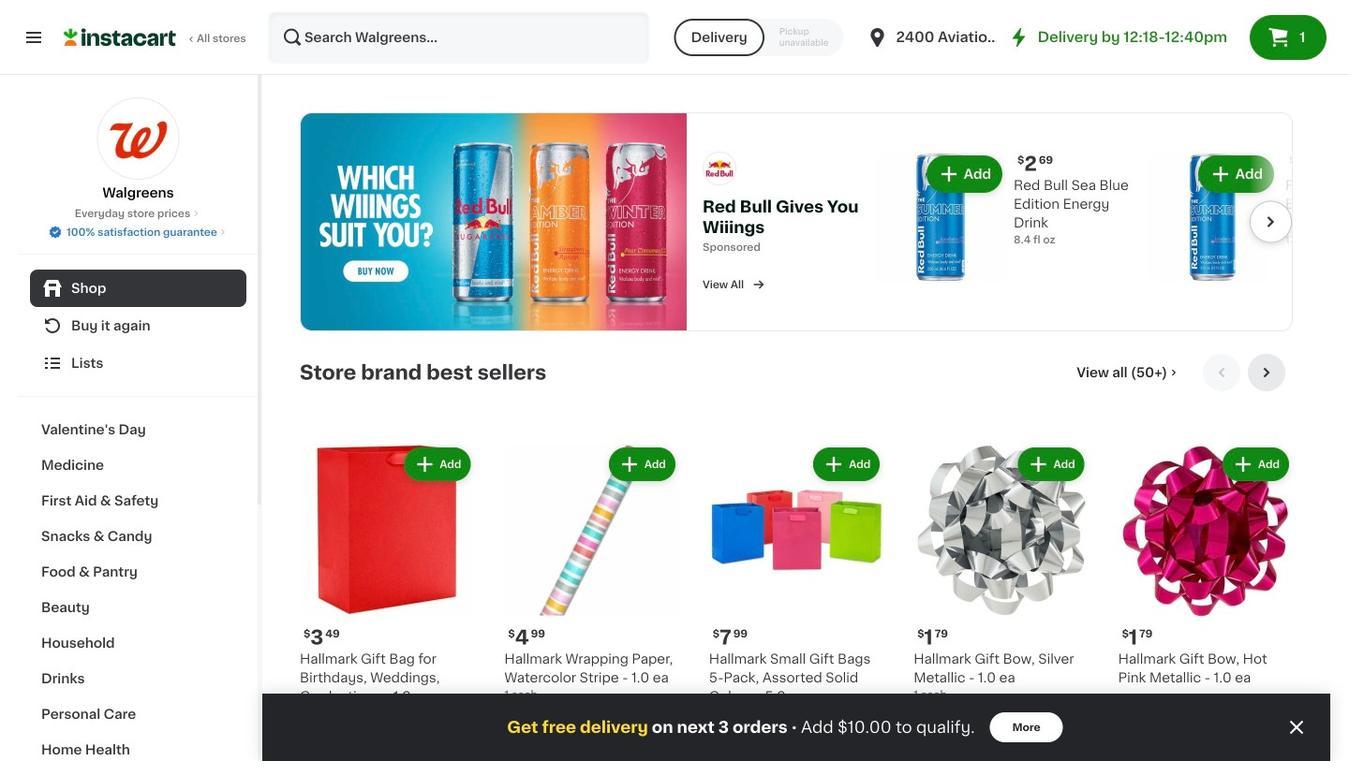 Task type: locate. For each thing, give the bounding box(es) containing it.
red bull gives you wiiings image
[[301, 113, 687, 330]]

red bull image
[[703, 152, 736, 185]]

2 product group from the left
[[504, 444, 679, 703]]

instacart logo image
[[64, 26, 176, 49]]

walgreens logo image
[[97, 97, 179, 180]]

main content
[[262, 75, 1349, 762]]

service type group
[[674, 19, 844, 56]]

None search field
[[268, 11, 650, 64]]

Search field
[[270, 13, 648, 62]]

product group
[[300, 444, 474, 722], [504, 444, 679, 703], [709, 444, 884, 722], [914, 444, 1088, 703], [1118, 444, 1293, 688]]

4 product group from the left
[[914, 444, 1088, 703]]

3 product group from the left
[[709, 444, 884, 722]]



Task type: describe. For each thing, give the bounding box(es) containing it.
5 product group from the left
[[1118, 444, 1293, 688]]

1 product group from the left
[[300, 444, 474, 722]]

item carousel region
[[300, 354, 1293, 736]]

treatment tracker modal dialog
[[262, 694, 1330, 762]]



Task type: vqa. For each thing, say whether or not it's contained in the screenshot.
the item carousel region
yes



